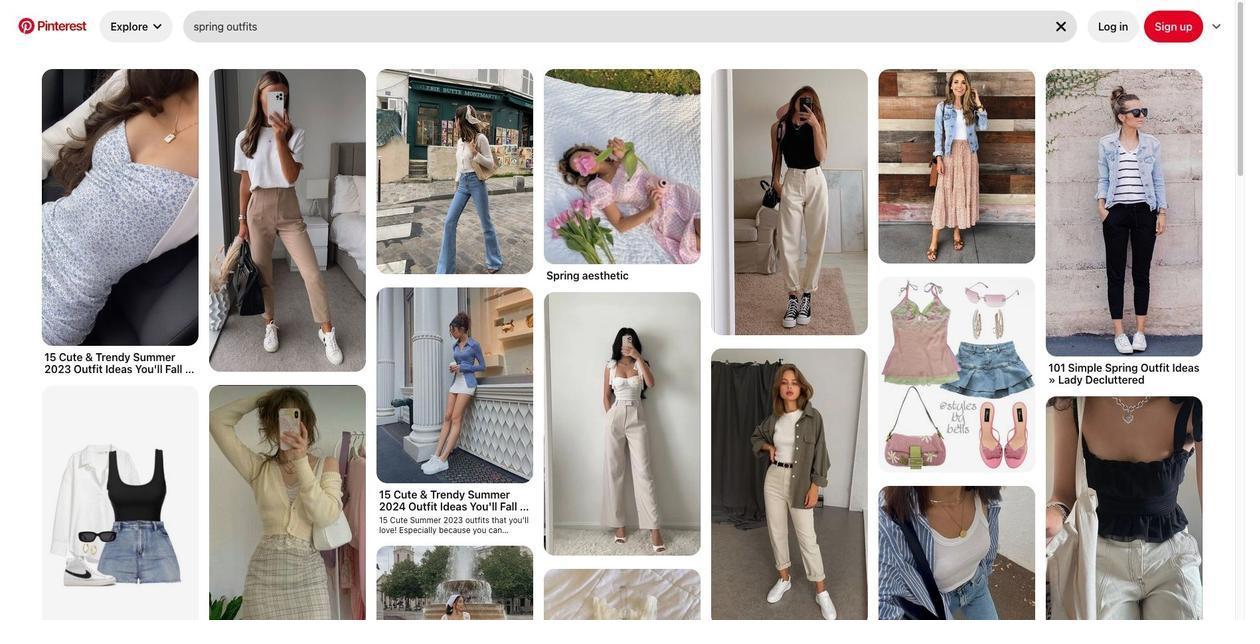 Task type: describe. For each thing, give the bounding box(es) containing it.
9 simple summer outfits that are somehow cool and comfortable, too image
[[879, 486, 1036, 621]]

pinterest image
[[19, 18, 35, 34]]

15 cute summer 2023 outfits that you'll love! especially because you can recreate many of these looks on a budget! i get so many compliments on outfit number 6! cargo skirt 90s style #deltopia women's #fashion #ootd #style #summer #spring image
[[377, 288, 534, 484]]

101 simple spring outfit ideas » lady decluttered image
[[1047, 69, 1203, 357]]

15 cute & trendy summer 2023 outfit ideas you'll fall in love with image
[[42, 69, 199, 346]]

tiktok · m image
[[544, 570, 701, 621]]



Task type: vqa. For each thing, say whether or not it's contained in the screenshot.
17 Budget-Friendly and Easy Photo Wall Ideas - Photojaanic Blog Diy Photo Wall, Photo Wall Hanging, Hanging Photos, Picture Wall, Diy Wanddekorationen, Diy Crafts, Diy Wall Decor, Wall Decor Bedroom, Photowall Ideas
no



Task type: locate. For each thing, give the bounding box(es) containing it.
Search text field
[[194, 11, 1043, 43]]

pin image
[[882, 264, 1033, 266], [379, 274, 531, 277], [714, 336, 866, 338], [212, 372, 363, 375], [882, 473, 1033, 476], [547, 556, 698, 559]]

spring aesthetic image
[[544, 69, 701, 265]]

outfit image
[[209, 385, 366, 621]]

list
[[3, 69, 1243, 621]]

15 cute & trendy summer 2024 outfit ideas you'll fall in love with image
[[1047, 397, 1203, 621]]

ideas de outfits para citas románticas image
[[377, 546, 534, 621]]



